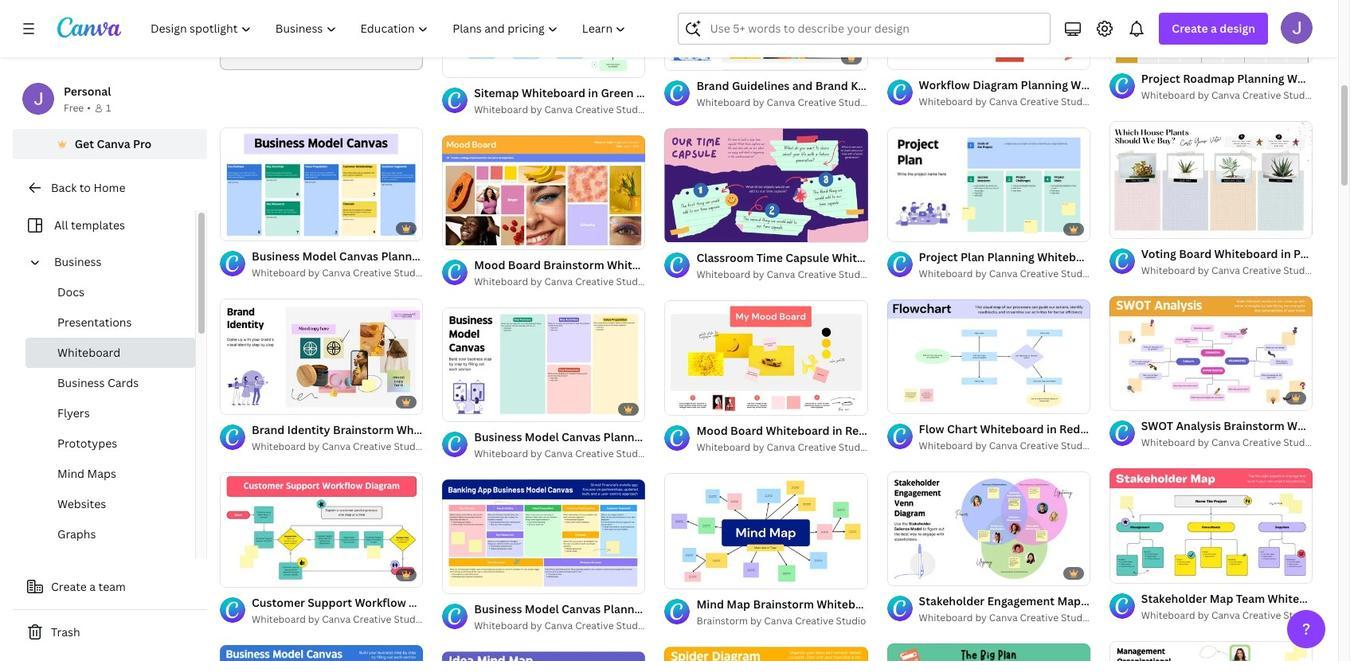 Task type: vqa. For each thing, say whether or not it's contained in the screenshot.
Green Organic Quote Poster 'image'
no



Task type: describe. For each thing, give the bounding box(es) containing it.
whiteboard by canva creative studio link for project plan planning whiteboard in blue purple modern professional style image
[[919, 266, 1091, 282]]

mind for mind map brainstorm whiteboard in colorful style brainstorm by canva creative studio
[[697, 597, 724, 612]]

all templates link
[[22, 210, 186, 241]]

docs link
[[25, 277, 195, 308]]

the big plan: research and sampling techniques education whiteboard in green cream yellow nostalgic handdrawn style image
[[887, 644, 1091, 661]]

whiteboard by canva creative studio for project plan planning whiteboard in blue purple modern professional style image
[[919, 267, 1091, 281]]

red for flow chart whiteboard in red blue basic style
[[1060, 422, 1081, 437]]

create a team button
[[13, 571, 207, 603]]

canva inside button
[[97, 136, 130, 151]]

mood board brainstorm whiteboard in red white simple style link
[[474, 257, 812, 274]]

board for mood board brainstorm whiteboard in red white simple style
[[508, 257, 541, 272]]

style inside mood board whiteboard in red yellow brainstorm style whiteboard by canva creative studio
[[970, 423, 998, 438]]

project roadmap planning whiteboard in green pink yellow spaced color blocks style image
[[1110, 0, 1313, 64]]

mood for mood board brainstorm whiteboard in red white simple style
[[474, 257, 506, 272]]

project plan planning whiteboard in blue purple modern professional style image
[[887, 127, 1091, 242]]

by inside sitemap whiteboard in green purple basic style whiteboard by canva creative studio
[[531, 103, 542, 116]]

in inside sitemap whiteboard in green purple basic style whiteboard by canva creative studio
[[588, 85, 598, 100]]

create for create a design
[[1172, 21, 1208, 36]]

websites link
[[25, 489, 195, 519]]

canva inside flow chart whiteboard in red blue basic style whiteboard by canva creative studio
[[989, 439, 1018, 453]]

management org chart team whiteboard in blue green spaced color blocks style image
[[1110, 641, 1313, 661]]

create for create a team
[[51, 579, 87, 594]]

brainstorm up the brainstorm by canva creative studio link
[[753, 597, 814, 612]]

by inside "voting board whiteboard in papercraft whiteboard by canva creative studio"
[[1198, 264, 1209, 277]]

in inside flow chart whiteboard in red blue basic style whiteboard by canva creative studio
[[1047, 422, 1057, 437]]

canva inside mood board brainstorm whiteboard in red white simple style whiteboard by canva creative studio
[[544, 275, 573, 288]]

websites
[[57, 496, 106, 511]]

by inside mood board brainstorm whiteboard in red white simple style whiteboard by canva creative studio
[[531, 275, 542, 288]]

presentations
[[57, 315, 132, 330]]

map
[[727, 597, 751, 612]]

business link
[[48, 247, 186, 277]]

get canva pro button
[[13, 129, 207, 159]]

flow chart whiteboard in red blue basic style image
[[887, 300, 1091, 414]]

mood board brainstorm whiteboard in red white simple style whiteboard by canva creative studio
[[474, 257, 812, 288]]

business for business
[[54, 254, 102, 269]]

mind maps
[[57, 466, 116, 481]]

back to home link
[[13, 172, 207, 204]]

studio inside sitemap whiteboard in green purple basic style whiteboard by canva creative studio
[[616, 103, 647, 116]]

templates
[[71, 217, 125, 233]]

style inside sitemap whiteboard in green purple basic style whiteboard by canva creative studio
[[707, 85, 734, 100]]

graphs
[[57, 527, 96, 542]]

brainstorm by canva creative studio link
[[697, 614, 868, 630]]

by inside flow chart whiteboard in red blue basic style whiteboard by canva creative studio
[[976, 439, 987, 453]]

flyers link
[[25, 398, 195, 429]]

flow chart whiteboard in red blue basic style link
[[919, 421, 1170, 438]]

maps
[[87, 466, 116, 481]]

workflow diagram planning whiteboard in purple blue modern professional style image
[[887, 0, 1091, 69]]

business cards link
[[25, 368, 195, 398]]

business for business cards
[[57, 375, 105, 390]]

whiteboard by canva creative studio for customer support workflow diagram planning whiteboard in red teal yellow trendy sticker style image
[[252, 613, 424, 626]]

whiteboard by canva creative studio link for the brand guidelines and brand kit team whiteboard in blue grey modern professional style image
[[697, 94, 869, 110]]

back to home
[[51, 180, 125, 195]]

home
[[94, 180, 125, 195]]

whiteboard by canva creative studio for business model canvas planning whiteboard in purple blue modern professional style image
[[252, 266, 424, 280]]

colorful
[[896, 597, 941, 612]]

whiteboard by canva creative studio for project roadmap planning whiteboard in green pink yellow spaced color blocks style image
[[1141, 89, 1314, 102]]

swot analysis brainstorm whiteboard in orange pink modern professional style image
[[1110, 296, 1313, 411]]

brainstorm inside mood board whiteboard in red yellow brainstorm style whiteboard by canva creative studio
[[907, 423, 968, 438]]

flow chart whiteboard in red blue basic style whiteboard by canva creative studio
[[919, 422, 1170, 453]]

mind map brainstorm whiteboard in colorful style link
[[697, 596, 971, 614]]

free •
[[64, 101, 91, 115]]

sitemap whiteboard in green purple basic style link
[[474, 85, 734, 102]]

top level navigation element
[[140, 13, 640, 45]]

brand identity brainstorm whiteboard in purple grey modern professional style image
[[220, 299, 423, 414]]

whiteboard by canva creative studio link for business model canvas planning whiteboard in purple blue modern professional style image
[[252, 266, 424, 282]]

basic inside sitemap whiteboard in green purple basic style whiteboard by canva creative studio
[[675, 85, 704, 100]]

yellow
[[869, 423, 904, 438]]

studio inside mood board brainstorm whiteboard in red white simple style whiteboard by canva creative studio
[[616, 275, 647, 288]]

a for team
[[89, 579, 96, 594]]

whiteboard by canva creative studio link for brand identity brainstorm whiteboard in purple grey modern professional style image
[[252, 439, 424, 455]]

mind map brainstorm whiteboard in colorful style brainstorm by canva creative studio
[[697, 597, 971, 628]]

creative inside mood board whiteboard in red yellow brainstorm style whiteboard by canva creative studio
[[798, 441, 836, 454]]

style inside "mind map brainstorm whiteboard in colorful style brainstorm by canva creative studio"
[[943, 597, 971, 612]]

whiteboard by canva creative studio link for "flow chart whiteboard in red blue basic style" image
[[919, 438, 1091, 454]]

create a blank cycle diagram whiteboard
[[233, 24, 456, 39]]

simple
[[744, 257, 782, 272]]

diagram
[[345, 24, 390, 39]]

•
[[87, 101, 91, 115]]

whiteboard by canva creative studio for the business model canvas planning whiteboard in navy yellow purple simple colorful style image
[[474, 619, 647, 632]]

classroom time capsule whiteboard in violet pastel pink mint green style image
[[665, 128, 868, 242]]

sitemap whiteboard in green purple basic style whiteboard by canva creative studio
[[474, 85, 734, 116]]

design
[[1220, 21, 1256, 36]]

style inside mood board brainstorm whiteboard in red white simple style whiteboard by canva creative studio
[[784, 257, 812, 272]]

general spider diagram brainstorm whiteboard in orange purple pink simple colorful style image
[[665, 647, 868, 661]]

idea mind map brainstorm whiteboard in purple pink modern professional style image
[[442, 651, 646, 661]]

graphs link
[[25, 519, 195, 550]]

whiteboard by canva creative studio link for stakeholder engagement map team whiteboard in blue green spaced color blocks style image
[[919, 610, 1091, 626]]



Task type: locate. For each thing, give the bounding box(es) containing it.
1 horizontal spatial create
[[233, 24, 269, 39]]

sitemap
[[474, 85, 519, 100]]

board right voting
[[1179, 246, 1212, 261]]

0 vertical spatial mind
[[57, 466, 85, 481]]

whiteboard by canva creative studio for "stakeholder map team whiteboard in green yellow purple trendy stickers style" image
[[1141, 608, 1314, 622]]

mood
[[474, 257, 506, 272], [697, 423, 728, 438]]

studio inside "voting board whiteboard in papercraft whiteboard by canva creative studio"
[[1284, 264, 1314, 277]]

customer support workflow diagram planning whiteboard in red teal yellow trendy sticker style image
[[220, 473, 423, 587]]

brainstorm inside mood board brainstorm whiteboard in red white simple style whiteboard by canva creative studio
[[544, 257, 604, 272]]

brainstorm down mood board brainstorm whiteboard in red white simple style image
[[544, 257, 604, 272]]

style right the purple
[[707, 85, 734, 100]]

whiteboard
[[393, 24, 456, 39], [522, 85, 586, 100], [1141, 89, 1196, 102], [919, 95, 973, 108], [697, 95, 751, 109], [474, 103, 528, 116], [1215, 246, 1278, 261], [607, 257, 671, 272], [1141, 264, 1196, 277], [252, 266, 306, 280], [919, 267, 973, 281], [697, 268, 751, 281], [474, 275, 528, 288], [57, 345, 120, 360], [980, 422, 1044, 437], [766, 423, 830, 438], [1141, 436, 1196, 449], [919, 439, 973, 453], [252, 440, 306, 453], [697, 441, 751, 454], [474, 447, 528, 460], [817, 597, 881, 612], [1141, 608, 1196, 622], [919, 611, 973, 625], [252, 613, 306, 626], [474, 619, 528, 632]]

1 horizontal spatial mood
[[697, 423, 728, 438]]

white
[[710, 257, 742, 272]]

creative inside mood board brainstorm whiteboard in red white simple style whiteboard by canva creative studio
[[575, 275, 614, 288]]

in inside mood board brainstorm whiteboard in red white simple style whiteboard by canva creative studio
[[674, 257, 684, 272]]

mood board whiteboard in red yellow brainstorm style link
[[697, 422, 998, 440]]

0 horizontal spatial mood
[[474, 257, 506, 272]]

all templates
[[54, 217, 125, 233]]

style right flow
[[970, 423, 998, 438]]

get
[[75, 136, 94, 151]]

mood board whiteboard in red yellow brainstorm style whiteboard by canva creative studio
[[697, 423, 998, 454]]

to
[[79, 180, 91, 195]]

1 horizontal spatial mind
[[697, 597, 724, 612]]

style right 'blue'
[[1142, 422, 1170, 437]]

stakeholder map team whiteboard in green yellow purple trendy stickers style image
[[1110, 468, 1313, 583]]

a left the blank
[[272, 24, 278, 39]]

1 vertical spatial mind
[[697, 597, 724, 612]]

0 vertical spatial business
[[54, 254, 102, 269]]

canva inside mood board whiteboard in red yellow brainstorm style whiteboard by canva creative studio
[[767, 441, 795, 454]]

business model canvas planning whiteboard in purple blue modern professional style image
[[220, 127, 423, 241]]

whiteboard by canva creative studio link for voting board whiteboard in papercraft style image
[[1141, 263, 1314, 279]]

a left team
[[89, 579, 96, 594]]

green
[[601, 85, 634, 100]]

brand guidelines and brand kit team whiteboard in blue grey modern professional style image
[[665, 0, 868, 70]]

red inside mood board whiteboard in red yellow brainstorm style whiteboard by canva creative studio
[[845, 423, 866, 438]]

cards
[[108, 375, 139, 390]]

by inside "mind map brainstorm whiteboard in colorful style brainstorm by canva creative studio"
[[750, 615, 762, 628]]

whiteboard by canva creative studio link for project roadmap planning whiteboard in green pink yellow spaced color blocks style image
[[1141, 88, 1314, 104]]

0 horizontal spatial red
[[686, 257, 707, 272]]

back
[[51, 180, 77, 195]]

1 horizontal spatial basic
[[1110, 422, 1139, 437]]

canva
[[1212, 89, 1240, 102], [989, 95, 1018, 108], [767, 95, 795, 109], [544, 103, 573, 116], [97, 136, 130, 151], [1212, 264, 1240, 277], [322, 266, 351, 280], [989, 267, 1018, 281], [767, 268, 795, 281], [544, 275, 573, 288], [1212, 436, 1240, 449], [989, 439, 1018, 453], [322, 440, 351, 453], [767, 441, 795, 454], [544, 447, 573, 460], [1212, 608, 1240, 622], [989, 611, 1018, 625], [322, 613, 351, 626], [764, 615, 793, 628], [544, 619, 573, 632]]

2 horizontal spatial create
[[1172, 21, 1208, 36]]

studio inside "mind map brainstorm whiteboard in colorful style brainstorm by canva creative studio"
[[836, 615, 866, 628]]

voting board whiteboard in papercraft whiteboard by canva creative studio
[[1141, 246, 1350, 277]]

2 horizontal spatial a
[[1211, 21, 1217, 36]]

all
[[54, 217, 68, 233]]

1 horizontal spatial a
[[272, 24, 278, 39]]

create a blank cycle diagram whiteboard link
[[220, 0, 456, 70]]

trash link
[[13, 617, 207, 649]]

board down mood board whiteboard in red yellow brainstorm style image
[[731, 423, 763, 438]]

red
[[686, 257, 707, 272], [1060, 422, 1081, 437], [845, 423, 866, 438]]

whiteboard by canva creative studio link for classroom time capsule whiteboard in violet pastel pink mint green style image
[[697, 267, 869, 283]]

board for voting board whiteboard in papercraft
[[1179, 246, 1212, 261]]

whiteboard by canva creative studio link for the business model canvas planning whiteboard in navy yellow purple simple colorful style image
[[474, 618, 647, 634]]

1 horizontal spatial board
[[731, 423, 763, 438]]

board down mood board brainstorm whiteboard in red white simple style image
[[508, 257, 541, 272]]

basic right the purple
[[675, 85, 704, 100]]

business model canvas planning whiteboard in blue green modern professional style image
[[220, 645, 423, 661]]

creative inside sitemap whiteboard in green purple basic style whiteboard by canva creative studio
[[575, 103, 614, 116]]

team
[[98, 579, 126, 594]]

basic inside flow chart whiteboard in red blue basic style whiteboard by canva creative studio
[[1110, 422, 1139, 437]]

stakeholder engagement map team whiteboard in blue green spaced color blocks style image
[[887, 472, 1091, 586]]

create inside dropdown button
[[1172, 21, 1208, 36]]

mind
[[57, 466, 85, 481], [697, 597, 724, 612]]

create left team
[[51, 579, 87, 594]]

business up flyers
[[57, 375, 105, 390]]

get canva pro
[[75, 136, 152, 151]]

a left design
[[1211, 21, 1217, 36]]

style right colorful
[[943, 597, 971, 612]]

presentations link
[[25, 308, 195, 338]]

create for create a blank cycle diagram whiteboard
[[233, 24, 269, 39]]

in left the green
[[588, 85, 598, 100]]

0 vertical spatial mood
[[474, 257, 506, 272]]

mind map brainstorm whiteboard in colorful style image
[[665, 474, 868, 588]]

in inside "voting board whiteboard in papercraft whiteboard by canva creative studio"
[[1281, 246, 1291, 261]]

studio inside mood board whiteboard in red yellow brainstorm style whiteboard by canva creative studio
[[839, 441, 869, 454]]

a inside dropdown button
[[1211, 21, 1217, 36]]

1 horizontal spatial red
[[845, 423, 866, 438]]

create a design
[[1172, 21, 1256, 36]]

canva inside "voting board whiteboard in papercraft whiteboard by canva creative studio"
[[1212, 264, 1240, 277]]

personal
[[64, 84, 111, 99]]

creative inside flow chart whiteboard in red blue basic style whiteboard by canva creative studio
[[1020, 439, 1059, 453]]

brainstorm down 'map'
[[697, 615, 748, 628]]

style right the simple
[[784, 257, 812, 272]]

canva inside "mind map brainstorm whiteboard in colorful style brainstorm by canva creative studio"
[[764, 615, 793, 628]]

basic right 'blue'
[[1110, 422, 1139, 437]]

whiteboard by canva creative studio link for "stakeholder map team whiteboard in green yellow purple trendy stickers style" image
[[1141, 608, 1314, 624]]

mind inside "mind map brainstorm whiteboard in colorful style brainstorm by canva creative studio"
[[697, 597, 724, 612]]

red inside mood board brainstorm whiteboard in red white simple style whiteboard by canva creative studio
[[686, 257, 707, 272]]

flow
[[919, 422, 945, 437]]

None search field
[[678, 13, 1051, 45]]

brainstorm right yellow
[[907, 423, 968, 438]]

whiteboard inside "mind map brainstorm whiteboard in colorful style brainstorm by canva creative studio"
[[817, 597, 881, 612]]

create left the blank
[[233, 24, 269, 39]]

creative
[[1243, 89, 1281, 102], [1020, 95, 1059, 108], [798, 95, 836, 109], [575, 103, 614, 116], [1243, 264, 1281, 277], [353, 266, 392, 280], [1020, 267, 1059, 281], [798, 268, 836, 281], [575, 275, 614, 288], [1243, 436, 1281, 449], [1020, 439, 1059, 453], [353, 440, 392, 453], [798, 441, 836, 454], [575, 447, 614, 460], [1243, 608, 1281, 622], [1020, 611, 1059, 625], [353, 613, 392, 626], [795, 615, 834, 628], [575, 619, 614, 632]]

in left colorful
[[883, 597, 893, 612]]

blank
[[281, 24, 310, 39]]

mood board whiteboard in red yellow brainstorm style image
[[665, 301, 868, 415]]

flyers
[[57, 406, 90, 421]]

2 horizontal spatial red
[[1060, 422, 1081, 437]]

whiteboard by canva creative studio for swot analysis brainstorm whiteboard in orange pink modern professional style image
[[1141, 436, 1314, 449]]

mind maps link
[[25, 459, 195, 489]]

mood inside mood board whiteboard in red yellow brainstorm style whiteboard by canva creative studio
[[697, 423, 728, 438]]

board
[[1179, 246, 1212, 261], [508, 257, 541, 272], [731, 423, 763, 438]]

board inside "voting board whiteboard in papercraft whiteboard by canva creative studio"
[[1179, 246, 1212, 261]]

pro
[[133, 136, 152, 151]]

mind for mind maps
[[57, 466, 85, 481]]

1
[[106, 101, 111, 115]]

create
[[1172, 21, 1208, 36], [233, 24, 269, 39], [51, 579, 87, 594]]

mood inside mood board brainstorm whiteboard in red white simple style whiteboard by canva creative studio
[[474, 257, 506, 272]]

whiteboard by canva creative studio link
[[1141, 88, 1314, 104], [919, 94, 1091, 110], [697, 94, 869, 110], [474, 102, 647, 118], [1141, 263, 1314, 279], [252, 266, 424, 282], [919, 266, 1091, 282], [697, 267, 869, 283], [474, 274, 647, 290], [1141, 435, 1314, 451], [919, 438, 1091, 454], [252, 439, 424, 455], [697, 440, 869, 456], [474, 446, 647, 462], [1141, 608, 1314, 624], [919, 610, 1091, 626], [252, 612, 424, 628], [474, 618, 647, 634]]

basic
[[675, 85, 704, 100], [1110, 422, 1139, 437]]

0 horizontal spatial basic
[[675, 85, 704, 100]]

create a design button
[[1159, 13, 1268, 45]]

in inside "mind map brainstorm whiteboard in colorful style brainstorm by canva creative studio"
[[883, 597, 893, 612]]

in left 'blue'
[[1047, 422, 1057, 437]]

board for mood board whiteboard in red yellow brainstorm style
[[731, 423, 763, 438]]

whiteboard by canva creative studio link for customer support workflow diagram planning whiteboard in red teal yellow trendy sticker style image
[[252, 612, 424, 628]]

create a team
[[51, 579, 126, 594]]

create left design
[[1172, 21, 1208, 36]]

a for blank
[[272, 24, 278, 39]]

whiteboard by canva creative studio for classroom time capsule whiteboard in violet pastel pink mint green style image
[[697, 268, 869, 281]]

whiteboard by canva creative studio link for mood board whiteboard in red yellow brainstorm style image
[[697, 440, 869, 456]]

by inside mood board whiteboard in red yellow brainstorm style whiteboard by canva creative studio
[[753, 441, 765, 454]]

mood board brainstorm whiteboard in red white simple style image
[[442, 135, 646, 250]]

voting
[[1141, 246, 1177, 261]]

2 horizontal spatial board
[[1179, 246, 1212, 261]]

docs
[[57, 284, 84, 300]]

blue
[[1083, 422, 1108, 437]]

whiteboard by canva creative studio link for swot analysis brainstorm whiteboard in orange pink modern professional style image
[[1141, 435, 1314, 451]]

creative inside "voting board whiteboard in papercraft whiteboard by canva creative studio"
[[1243, 264, 1281, 277]]

papercraft
[[1294, 246, 1350, 261]]

business
[[54, 254, 102, 269], [57, 375, 105, 390]]

a inside button
[[89, 579, 96, 594]]

a for design
[[1211, 21, 1217, 36]]

red inside flow chart whiteboard in red blue basic style whiteboard by canva creative studio
[[1060, 422, 1081, 437]]

in left yellow
[[832, 423, 843, 438]]

in inside mood board whiteboard in red yellow brainstorm style whiteboard by canva creative studio
[[832, 423, 843, 438]]

prototypes link
[[25, 429, 195, 459]]

0 horizontal spatial a
[[89, 579, 96, 594]]

mind left maps
[[57, 466, 85, 481]]

cycle
[[313, 24, 343, 39]]

canva inside sitemap whiteboard in green purple basic style whiteboard by canva creative studio
[[544, 103, 573, 116]]

whiteboard by canva creative studio for brand identity brainstorm whiteboard in purple grey modern professional style image
[[252, 440, 424, 453]]

a
[[1211, 21, 1217, 36], [272, 24, 278, 39], [89, 579, 96, 594]]

0 horizontal spatial create
[[51, 579, 87, 594]]

business cards
[[57, 375, 139, 390]]

studio
[[1284, 89, 1314, 102], [1061, 95, 1091, 108], [839, 95, 869, 109], [616, 103, 647, 116], [1284, 264, 1314, 277], [394, 266, 424, 280], [1061, 267, 1091, 281], [839, 268, 869, 281], [616, 275, 647, 288], [1284, 436, 1314, 449], [1061, 439, 1091, 453], [394, 440, 424, 453], [839, 441, 869, 454], [616, 447, 647, 460], [1284, 608, 1314, 622], [1061, 611, 1091, 625], [394, 613, 424, 626], [836, 615, 866, 628], [616, 619, 647, 632]]

purple
[[636, 85, 672, 100]]

1 vertical spatial mood
[[697, 423, 728, 438]]

1 vertical spatial basic
[[1110, 422, 1139, 437]]

in left papercraft
[[1281, 246, 1291, 261]]

brainstorm
[[544, 257, 604, 272], [907, 423, 968, 438], [753, 597, 814, 612], [697, 615, 748, 628]]

red left yellow
[[845, 423, 866, 438]]

whiteboard by canva creative studio for the business model canvas planning whiteboard in purple green modern professional style image
[[474, 447, 647, 460]]

red left white
[[686, 257, 707, 272]]

board inside mood board brainstorm whiteboard in red white simple style whiteboard by canva creative studio
[[508, 257, 541, 272]]

0 horizontal spatial mind
[[57, 466, 85, 481]]

style
[[707, 85, 734, 100], [784, 257, 812, 272], [1142, 422, 1170, 437], [970, 423, 998, 438], [943, 597, 971, 612]]

mind left 'map'
[[697, 597, 724, 612]]

whiteboard by canva creative studio link for mood board brainstorm whiteboard in red white simple style image
[[474, 274, 647, 290]]

in
[[588, 85, 598, 100], [1281, 246, 1291, 261], [674, 257, 684, 272], [1047, 422, 1057, 437], [832, 423, 843, 438], [883, 597, 893, 612]]

style inside flow chart whiteboard in red blue basic style whiteboard by canva creative studio
[[1142, 422, 1170, 437]]

red for mood board whiteboard in red yellow brainstorm style
[[845, 423, 866, 438]]

mood for mood board whiteboard in red yellow brainstorm style
[[697, 423, 728, 438]]

free
[[64, 101, 84, 115]]

in left white
[[674, 257, 684, 272]]

board inside mood board whiteboard in red yellow brainstorm style whiteboard by canva creative studio
[[731, 423, 763, 438]]

trash
[[51, 625, 80, 640]]

Search search field
[[710, 14, 1041, 44]]

whiteboard by canva creative studio for stakeholder engagement map team whiteboard in blue green spaced color blocks style image
[[919, 611, 1091, 625]]

studio inside flow chart whiteboard in red blue basic style whiteboard by canva creative studio
[[1061, 439, 1091, 453]]

jacob simon image
[[1281, 12, 1313, 44]]

red left 'blue'
[[1060, 422, 1081, 437]]

business model canvas planning whiteboard in purple green modern professional style image
[[442, 307, 646, 422]]

whiteboard by canva creative studio link for the business model canvas planning whiteboard in purple green modern professional style image
[[474, 446, 647, 462]]

create inside button
[[51, 579, 87, 594]]

prototypes
[[57, 436, 117, 451]]

business up docs
[[54, 254, 102, 269]]

whiteboard by canva creative studio
[[1141, 89, 1314, 102], [919, 95, 1091, 108], [697, 95, 869, 109], [252, 266, 424, 280], [919, 267, 1091, 281], [697, 268, 869, 281], [1141, 436, 1314, 449], [252, 440, 424, 453], [474, 447, 647, 460], [1141, 608, 1314, 622], [919, 611, 1091, 625], [252, 613, 424, 626], [474, 619, 647, 632]]

sitemap whiteboard in green purple basic style image
[[442, 0, 646, 78]]

0 horizontal spatial board
[[508, 257, 541, 272]]

1 vertical spatial business
[[57, 375, 105, 390]]

by
[[1198, 89, 1209, 102], [976, 95, 987, 108], [753, 95, 765, 109], [531, 103, 542, 116], [1198, 264, 1209, 277], [308, 266, 320, 280], [976, 267, 987, 281], [753, 268, 765, 281], [531, 275, 542, 288], [1198, 436, 1209, 449], [976, 439, 987, 453], [308, 440, 320, 453], [753, 441, 765, 454], [531, 447, 542, 460], [1198, 608, 1209, 622], [976, 611, 987, 625], [308, 613, 320, 626], [750, 615, 762, 628], [531, 619, 542, 632]]

business model canvas planning whiteboard in navy yellow purple simple colorful style image
[[442, 479, 646, 594]]

voting board whiteboard in papercraft style image
[[1110, 122, 1313, 238]]

voting board whiteboard in papercraft link
[[1141, 245, 1350, 263]]

chart
[[947, 422, 978, 437]]

0 vertical spatial basic
[[675, 85, 704, 100]]

creative inside "mind map brainstorm whiteboard in colorful style brainstorm by canva creative studio"
[[795, 615, 834, 628]]

whiteboard by canva creative studio for the brand guidelines and brand kit team whiteboard in blue grey modern professional style image
[[697, 95, 869, 109]]



